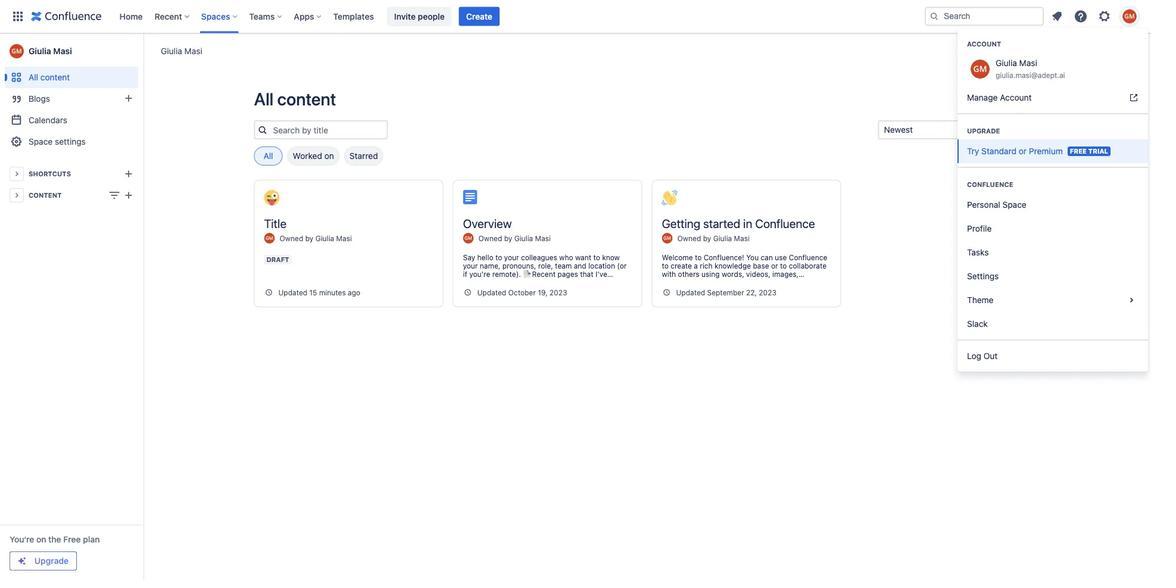 Task type: locate. For each thing, give the bounding box(es) containing it.
giulia masi up all content link
[[29, 46, 72, 56]]

2023
[[550, 288, 568, 297], [759, 288, 777, 297]]

on
[[325, 151, 334, 161], [36, 535, 46, 545]]

upgrade
[[968, 127, 1001, 135]]

people
[[418, 11, 445, 21]]

account down giulia.masi@adept.ai
[[1001, 93, 1032, 102]]

2 horizontal spatial owned
[[678, 234, 702, 242]]

owned by giulia masi for title
[[280, 234, 352, 242]]

notification icon image
[[1051, 9, 1065, 24]]

2023 right 19, at the left of the page
[[550, 288, 568, 297]]

2023 right 22,
[[759, 288, 777, 297]]

:stuck_out_tongue_winking_eye: image
[[264, 190, 280, 206], [264, 190, 280, 206]]

on inside space element
[[36, 535, 46, 545]]

cards image
[[993, 122, 1007, 136]]

calendars
[[29, 115, 67, 125]]

owned by giulia masi
[[280, 234, 352, 242], [479, 234, 551, 242], [678, 234, 750, 242]]

account down 'search' field
[[968, 40, 1002, 48]]

in
[[744, 216, 753, 230]]

1 vertical spatial all
[[254, 89, 274, 109]]

updated
[[279, 288, 308, 297], [478, 288, 507, 297], [677, 288, 706, 297]]

2 owned by giulia masi from the left
[[479, 234, 551, 242]]

0 vertical spatial on
[[325, 151, 334, 161]]

0 horizontal spatial profile picture image
[[264, 233, 275, 244]]

1 vertical spatial confluence
[[756, 216, 815, 230]]

2 updated from the left
[[478, 288, 507, 297]]

1 horizontal spatial updated
[[478, 288, 507, 297]]

profile picture image down title
[[264, 233, 275, 244]]

owned
[[280, 234, 303, 242], [479, 234, 502, 242], [678, 234, 702, 242]]

Search by title field
[[270, 122, 387, 138]]

0 horizontal spatial giulia masi
[[29, 46, 72, 56]]

profile picture image for getting started in confluence
[[662, 233, 673, 244]]

updated left september
[[677, 288, 706, 297]]

confluence
[[968, 181, 1014, 189], [756, 216, 815, 230]]

3 updated from the left
[[677, 288, 706, 297]]

0 vertical spatial content
[[40, 72, 70, 82]]

log
[[968, 351, 982, 361]]

2 2023 from the left
[[759, 288, 777, 297]]

1 horizontal spatial 2023
[[759, 288, 777, 297]]

upgrade
[[34, 556, 69, 566]]

space right 'personal'
[[1003, 200, 1027, 210]]

owned down overview
[[479, 234, 502, 242]]

worked on
[[293, 151, 334, 161]]

personal
[[968, 200, 1001, 210]]

giulia masi link for overview
[[515, 234, 551, 242]]

0 vertical spatial all
[[29, 72, 38, 82]]

giulia masi link
[[5, 39, 138, 63], [161, 45, 202, 57], [316, 234, 352, 242], [515, 234, 551, 242], [714, 234, 750, 242]]

profile picture image
[[264, 233, 275, 244], [463, 233, 474, 244], [662, 233, 673, 244]]

1 profile picture image from the left
[[264, 233, 275, 244]]

2 vertical spatial all
[[264, 151, 273, 161]]

content button
[[5, 185, 138, 206]]

masi up giulia.masi@adept.ai
[[1020, 58, 1038, 68]]

giulia inside giulia masi giulia.masi@adept.ai
[[996, 58, 1018, 68]]

free
[[63, 535, 81, 545]]

1 vertical spatial on
[[36, 535, 46, 545]]

by down started
[[704, 234, 712, 242]]

1 horizontal spatial owned by giulia masi
[[479, 234, 551, 242]]

giulia masi link down recent dropdown button
[[161, 45, 202, 57]]

confluence inside group
[[968, 181, 1014, 189]]

upgrade group
[[958, 113, 1149, 167]]

you're on the free plan
[[10, 535, 100, 545]]

recent
[[155, 11, 182, 21]]

2 by from the left
[[504, 234, 513, 242]]

draft
[[267, 256, 289, 264]]

all content link
[[5, 67, 138, 88]]

confluence group
[[958, 167, 1149, 340]]

1 2023 from the left
[[550, 288, 568, 297]]

1 horizontal spatial on
[[325, 151, 334, 161]]

0 horizontal spatial owned by giulia masi
[[280, 234, 352, 242]]

try
[[968, 146, 980, 156]]

ago
[[348, 288, 361, 297]]

owned by giulia masi down title
[[280, 234, 352, 242]]

giulia up giulia.masi@adept.ai
[[996, 58, 1018, 68]]

None text field
[[885, 124, 887, 136]]

15
[[310, 288, 317, 297]]

manage account
[[968, 93, 1032, 102]]

account
[[968, 40, 1002, 48], [1001, 93, 1032, 102]]

giulia
[[161, 46, 182, 56], [29, 46, 51, 56], [996, 58, 1018, 68], [316, 234, 334, 242], [515, 234, 533, 242], [714, 234, 732, 242]]

1 horizontal spatial confluence
[[968, 181, 1014, 189]]

on left 'the'
[[36, 535, 46, 545]]

0 horizontal spatial updated
[[279, 288, 308, 297]]

on inside button
[[325, 151, 334, 161]]

owned for getting started in confluence
[[678, 234, 702, 242]]

worked
[[293, 151, 322, 161]]

giulia masi link up minutes
[[316, 234, 352, 242]]

giulia up updated october 19, 2023
[[515, 234, 533, 242]]

2 horizontal spatial updated
[[677, 288, 706, 297]]

1 horizontal spatial space
[[1003, 200, 1027, 210]]

settings
[[968, 271, 999, 281]]

2 owned from the left
[[479, 234, 502, 242]]

appswitcher icon image
[[11, 9, 25, 24]]

0 vertical spatial space
[[29, 137, 53, 147]]

giulia masi link up 19, at the left of the page
[[515, 234, 551, 242]]

all inside space element
[[29, 72, 38, 82]]

1 vertical spatial space
[[1003, 200, 1027, 210]]

2 horizontal spatial profile picture image
[[662, 233, 673, 244]]

3 owned from the left
[[678, 234, 702, 242]]

giulia masi link for getting started in confluence
[[714, 234, 750, 242]]

owned by giulia masi down started
[[678, 234, 750, 242]]

1 owned from the left
[[280, 234, 303, 242]]

masi
[[185, 46, 202, 56], [53, 46, 72, 56], [1020, 58, 1038, 68], [336, 234, 352, 242], [535, 234, 551, 242], [734, 234, 750, 242]]

updated left october
[[478, 288, 507, 297]]

apps button
[[290, 7, 326, 26]]

masi inside giulia masi giulia.masi@adept.ai
[[1020, 58, 1038, 68]]

space down calendars
[[29, 137, 53, 147]]

1 owned by giulia masi from the left
[[280, 234, 352, 242]]

newest
[[885, 125, 913, 135]]

by
[[305, 234, 314, 242], [504, 234, 513, 242], [704, 234, 712, 242]]

all up all button
[[254, 89, 274, 109]]

all content up search by title field
[[254, 89, 336, 109]]

1 updated from the left
[[279, 288, 308, 297]]

change view image
[[107, 188, 122, 203]]

on right worked at the top left of page
[[325, 151, 334, 161]]

1 by from the left
[[305, 234, 314, 242]]

add shortcut image
[[122, 167, 136, 181]]

premium image
[[17, 557, 27, 566]]

2 profile picture image from the left
[[463, 233, 474, 244]]

0 horizontal spatial content
[[40, 72, 70, 82]]

1 vertical spatial account
[[1001, 93, 1032, 102]]

all
[[29, 72, 38, 82], [254, 89, 274, 109], [264, 151, 273, 161]]

settings icon image
[[1098, 9, 1112, 24]]

3 by from the left
[[704, 234, 712, 242]]

0 horizontal spatial owned
[[280, 234, 303, 242]]

all left worked at the top left of page
[[264, 151, 273, 161]]

all content up blogs
[[29, 72, 70, 82]]

giulia up all content link
[[29, 46, 51, 56]]

on for you're
[[36, 535, 46, 545]]

giulia masi
[[161, 46, 202, 56], [29, 46, 72, 56]]

0 horizontal spatial all content
[[29, 72, 70, 82]]

content inside space element
[[40, 72, 70, 82]]

home link
[[116, 7, 146, 26]]

owned down getting
[[678, 234, 702, 242]]

giulia down started
[[714, 234, 732, 242]]

1 horizontal spatial profile picture image
[[463, 233, 474, 244]]

3 profile picture image from the left
[[662, 233, 673, 244]]

space element
[[0, 33, 143, 580]]

0 horizontal spatial 2023
[[550, 288, 568, 297]]

2 horizontal spatial by
[[704, 234, 712, 242]]

upgrade button
[[10, 552, 76, 570]]

2 giulia masi from the left
[[29, 46, 72, 56]]

1 horizontal spatial owned
[[479, 234, 502, 242]]

all content inside space element
[[29, 72, 70, 82]]

0 vertical spatial confluence
[[968, 181, 1014, 189]]

1 horizontal spatial giulia masi
[[161, 46, 202, 56]]

giulia up updated 15 minutes ago
[[316, 234, 334, 242]]

0 horizontal spatial on
[[36, 535, 46, 545]]

by up the 15
[[305, 234, 314, 242]]

all inside button
[[264, 151, 273, 161]]

updated left the 15
[[279, 288, 308, 297]]

content up search by title field
[[277, 89, 336, 109]]

search image
[[930, 12, 940, 21]]

updated september 22, 2023
[[677, 288, 777, 297]]

create a page image
[[122, 188, 136, 203]]

1 horizontal spatial all content
[[254, 89, 336, 109]]

tasks link
[[958, 241, 1149, 265]]

space
[[29, 137, 53, 147], [1003, 200, 1027, 210]]

all button
[[254, 147, 283, 166]]

standard
[[982, 146, 1017, 156]]

on for worked
[[325, 151, 334, 161]]

theme link
[[958, 288, 1149, 312]]

owned for overview
[[479, 234, 502, 242]]

masi down recent dropdown button
[[185, 46, 202, 56]]

out
[[984, 351, 998, 361]]

blogs link
[[5, 88, 138, 110]]

confluence up 'personal'
[[968, 181, 1014, 189]]

banner containing home
[[0, 0, 1152, 33]]

1 horizontal spatial content
[[277, 89, 336, 109]]

confluence right in
[[756, 216, 815, 230]]

minutes
[[319, 288, 346, 297]]

0 vertical spatial all content
[[29, 72, 70, 82]]

giulia masi down recent dropdown button
[[161, 46, 202, 56]]

2 horizontal spatial owned by giulia masi
[[678, 234, 750, 242]]

banner
[[0, 0, 1152, 33]]

owned down title
[[280, 234, 303, 242]]

profile picture image down overview
[[463, 233, 474, 244]]

shortcuts button
[[5, 163, 138, 185]]

masi up all content link
[[53, 46, 72, 56]]

global element
[[7, 0, 923, 33]]

giulia masi link down getting started in confluence at right
[[714, 234, 750, 242]]

0 horizontal spatial space
[[29, 137, 53, 147]]

slack
[[968, 319, 988, 329]]

1 vertical spatial all content
[[254, 89, 336, 109]]

all up blogs
[[29, 72, 38, 82]]

0 horizontal spatial by
[[305, 234, 314, 242]]

2023 for overview
[[550, 288, 568, 297]]

confluence image
[[31, 9, 102, 24], [31, 9, 102, 24]]

giulia masi giulia.masi@adept.ai
[[996, 58, 1066, 80]]

help icon image
[[1074, 9, 1089, 24]]

3 owned by giulia masi from the left
[[678, 234, 750, 242]]

giulia inside space element
[[29, 46, 51, 56]]

by down overview
[[504, 234, 513, 242]]

all content
[[29, 72, 70, 82], [254, 89, 336, 109]]

1 horizontal spatial by
[[504, 234, 513, 242]]

september
[[708, 288, 745, 297]]

theme
[[968, 295, 994, 305]]

by for title
[[305, 234, 314, 242]]

overview
[[463, 216, 512, 230]]

19,
[[538, 288, 548, 297]]

content up blogs
[[40, 72, 70, 82]]

profile picture image down getting
[[662, 233, 673, 244]]

owned by giulia masi down overview
[[479, 234, 551, 242]]



Task type: vqa. For each thing, say whether or not it's contained in the screenshot.
Slack link
yes



Task type: describe. For each thing, give the bounding box(es) containing it.
title
[[264, 216, 287, 230]]

masi up ago
[[336, 234, 352, 242]]

templates
[[333, 11, 374, 21]]

account group
[[958, 27, 1149, 113]]

profile link
[[958, 217, 1149, 241]]

:wave: image
[[662, 190, 678, 206]]

by for getting started in confluence
[[704, 234, 712, 242]]

or
[[1019, 146, 1027, 156]]

log out link
[[958, 344, 1149, 368]]

home
[[119, 11, 143, 21]]

create
[[466, 11, 493, 21]]

free
[[1071, 147, 1087, 155]]

profile
[[968, 224, 992, 234]]

collapse sidebar image
[[130, 39, 156, 63]]

updated for title
[[279, 288, 308, 297]]

invite people
[[394, 11, 445, 21]]

open image
[[964, 123, 979, 137]]

invite
[[394, 11, 416, 21]]

slack link
[[958, 312, 1149, 336]]

0 horizontal spatial confluence
[[756, 216, 815, 230]]

masi inside space element
[[53, 46, 72, 56]]

premium
[[1030, 146, 1063, 156]]

try standard or premium
[[968, 146, 1063, 156]]

invite people button
[[387, 7, 452, 26]]

giulia masi link up all content link
[[5, 39, 138, 63]]

tasks
[[968, 248, 989, 257]]

trial
[[1089, 147, 1109, 155]]

page image
[[463, 190, 478, 204]]

starred
[[350, 151, 378, 161]]

1 vertical spatial content
[[277, 89, 336, 109]]

manage
[[968, 93, 998, 102]]

masi up 19, at the left of the page
[[535, 234, 551, 242]]

settings
[[55, 137, 86, 147]]

giulia right collapse sidebar image
[[161, 46, 182, 56]]

starred button
[[344, 147, 384, 166]]

by for overview
[[504, 234, 513, 242]]

1 giulia masi from the left
[[161, 46, 202, 56]]

settings link
[[958, 265, 1149, 288]]

masi down getting started in confluence at right
[[734, 234, 750, 242]]

free trial
[[1071, 147, 1109, 155]]

updated 15 minutes ago
[[279, 288, 361, 297]]

giulia masi inside space element
[[29, 46, 72, 56]]

personal space link
[[958, 193, 1149, 217]]

Search field
[[925, 7, 1045, 26]]

apps
[[294, 11, 314, 21]]

recent button
[[151, 7, 194, 26]]

the
[[48, 535, 61, 545]]

spaces
[[201, 11, 230, 21]]

personal space
[[968, 200, 1027, 210]]

create link
[[459, 7, 500, 26]]

templates link
[[330, 7, 378, 26]]

worked on button
[[288, 147, 340, 166]]

calendars link
[[5, 110, 138, 131]]

profile picture image for overview
[[463, 233, 474, 244]]

october
[[509, 288, 536, 297]]

blogs
[[29, 94, 50, 104]]

getting started in confluence
[[662, 216, 815, 230]]

teams
[[249, 11, 275, 21]]

updated october 19, 2023
[[478, 288, 568, 297]]

create a blog image
[[122, 91, 136, 105]]

space settings link
[[5, 131, 138, 153]]

giulia.masi@adept.ai
[[996, 71, 1066, 80]]

0 vertical spatial account
[[968, 40, 1002, 48]]

2023 for getting started in confluence
[[759, 288, 777, 297]]

22,
[[747, 288, 757, 297]]

profile picture image for title
[[264, 233, 275, 244]]

you're
[[10, 535, 34, 545]]

shortcuts
[[29, 170, 71, 178]]

content
[[29, 192, 62, 199]]

:wave: image
[[662, 190, 678, 206]]

space inside the confluence group
[[1003, 200, 1027, 210]]

teams button
[[246, 7, 287, 26]]

plan
[[83, 535, 100, 545]]

log out
[[968, 351, 998, 361]]

getting
[[662, 216, 701, 230]]

owned by giulia masi for getting started in confluence
[[678, 234, 750, 242]]

owned for title
[[280, 234, 303, 242]]

owned by giulia masi for overview
[[479, 234, 551, 242]]

space settings
[[29, 137, 86, 147]]

updated for overview
[[478, 288, 507, 297]]

giulia masi link for title
[[316, 234, 352, 242]]

manage account link
[[958, 86, 1149, 110]]

started
[[704, 216, 741, 230]]

updated for getting started in confluence
[[677, 288, 706, 297]]

spaces button
[[198, 7, 242, 26]]



